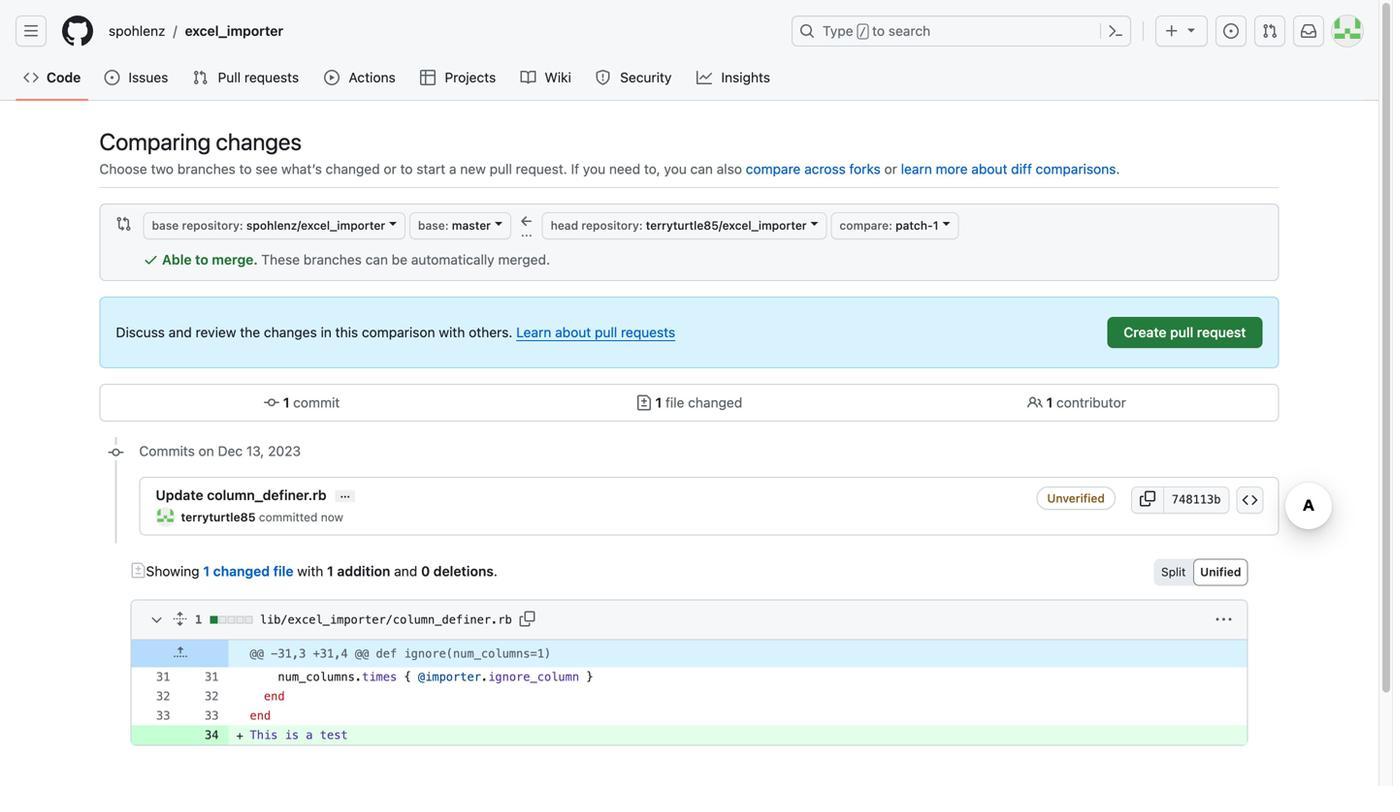 Task type: locate. For each thing, give the bounding box(es) containing it.
you right the to,
[[664, 161, 687, 177]]

0 vertical spatial changed
[[326, 161, 380, 177]]

0 horizontal spatial git commit image
[[108, 445, 124, 461]]

to
[[872, 23, 885, 39], [239, 161, 252, 177], [400, 161, 413, 177], [195, 252, 208, 268]]

-
[[271, 648, 278, 661]]

1 horizontal spatial or
[[884, 161, 897, 177]]

more
[[936, 161, 968, 177]]

git pull request image
[[193, 70, 208, 85]]

type
[[823, 23, 853, 39]]

review
[[196, 325, 236, 341]]

can
[[690, 161, 713, 177], [365, 252, 388, 268]]

0 horizontal spatial repository:
[[182, 219, 243, 232]]

ignore(num_columns=1)
[[404, 648, 551, 661]]

repository:
[[182, 219, 243, 232], [582, 219, 643, 232]]

1 horizontal spatial can
[[690, 161, 713, 177]]

.
[[1116, 161, 1120, 177], [494, 564, 498, 580], [355, 671, 362, 684], [481, 671, 488, 684]]

with left the others. on the left of the page
[[439, 325, 465, 341]]

repository: right head
[[582, 219, 643, 232]]

0 horizontal spatial requests
[[244, 69, 299, 85]]

@@
[[250, 648, 264, 661], [355, 648, 369, 661]]

unified button
[[1194, 563, 1247, 583]]

1 vertical spatial and
[[394, 564, 417, 580]]

about right learn
[[555, 325, 591, 341]]

0 horizontal spatial /
[[173, 23, 177, 39]]

1
[[933, 219, 939, 232], [283, 395, 290, 411], [655, 395, 662, 411], [1046, 395, 1053, 411], [203, 564, 210, 580], [327, 564, 334, 580], [195, 614, 209, 627]]

merged.
[[498, 252, 550, 268]]

1 file changed
[[655, 395, 742, 411]]

excel_importer link
[[177, 16, 291, 47]]

git commit image left commits
[[108, 445, 124, 461]]

code
[[47, 69, 81, 85]]

0 horizontal spatial issue opened image
[[104, 70, 120, 85]]

file right file diff image
[[665, 395, 684, 411]]

0 vertical spatial about
[[971, 161, 1007, 177]]

learn
[[516, 325, 551, 341]]

1 horizontal spatial /
[[859, 25, 866, 39]]

table image
[[420, 70, 436, 85]]

new
[[460, 161, 486, 177]]

1 vertical spatial changed
[[688, 395, 742, 411]]

repository: up able to merge.
[[182, 219, 243, 232]]

changes left in
[[264, 325, 317, 341]]

changed down 'terryturtle85 committed now'
[[213, 564, 270, 580]]

2 horizontal spatial pull
[[1170, 325, 1194, 341]]

. down ignore(num_columns=1)
[[481, 671, 488, 684]]

0 vertical spatial can
[[690, 161, 713, 177]]

footer
[[0, 762, 1379, 787]]

request
[[1197, 325, 1246, 341]]

head
[[551, 219, 578, 232]]

1 vertical spatial issue opened image
[[104, 70, 120, 85]]

file down committed
[[273, 564, 293, 580]]

this is a test
[[250, 729, 348, 743]]

you right if
[[583, 161, 606, 177]]

changed right file diff image
[[688, 395, 742, 411]]

1 vertical spatial about
[[555, 325, 591, 341]]

git commit image
[[264, 395, 279, 411], [108, 445, 124, 461]]

1 vertical spatial file
[[273, 564, 293, 580]]

git pull request image
[[1262, 23, 1278, 39]]

to left see
[[239, 161, 252, 177]]

or
[[384, 161, 397, 177], [884, 161, 897, 177]]

0 vertical spatial and
[[169, 325, 192, 341]]

triangle down image
[[1184, 22, 1199, 37]]

0 horizontal spatial @@
[[250, 648, 264, 661]]

0 horizontal spatial can
[[365, 252, 388, 268]]

1 horizontal spatial about
[[971, 161, 1007, 177]]

changes up see
[[216, 128, 302, 155]]

/ right type
[[859, 25, 866, 39]]

1 horizontal spatial repository:
[[582, 219, 643, 232]]

0 vertical spatial a
[[449, 161, 456, 177]]

1 right people icon
[[1046, 395, 1053, 411]]

0 vertical spatial file
[[665, 395, 684, 411]]

showing 1 changed file with 1 addition and 0 deletions .
[[146, 564, 498, 580]]

or left learn
[[884, 161, 897, 177]]

1 vertical spatial git commit image
[[108, 445, 124, 461]]

1 horizontal spatial @@
[[355, 648, 369, 661]]

comparing
[[99, 128, 211, 155]]

file diff image
[[636, 395, 652, 411]]

able to merge.
[[159, 252, 261, 268]]

0 horizontal spatial or
[[384, 161, 397, 177]]

can left also
[[690, 161, 713, 177]]

list
[[101, 16, 780, 47]]

0 vertical spatial with
[[439, 325, 465, 341]]

changed for 1 file changed
[[688, 395, 742, 411]]

merge.
[[212, 252, 258, 268]]

1 right file diff image
[[655, 395, 662, 411]]

pull
[[218, 69, 241, 85]]

branches right 'two'
[[177, 161, 236, 177]]

0 horizontal spatial and
[[169, 325, 192, 341]]

1 horizontal spatial with
[[439, 325, 465, 341]]

dec
[[218, 443, 243, 459]]

issue opened image left git pull request icon
[[1223, 23, 1239, 39]]

start
[[416, 161, 445, 177]]

1 horizontal spatial changed
[[326, 161, 380, 177]]

graph image
[[696, 70, 712, 85]]

…
[[340, 487, 350, 500]]

plus image
[[1164, 23, 1180, 39]]

branches down spohlenz/excel_importer
[[304, 252, 362, 268]]

0 horizontal spatial a
[[306, 729, 313, 743]]

book image
[[521, 70, 536, 85]]

@@ left -
[[250, 648, 264, 661]]

0 vertical spatial git commit image
[[264, 395, 279, 411]]

about
[[971, 161, 1007, 177], [555, 325, 591, 341]]

1 you from the left
[[583, 161, 606, 177]]

issues
[[129, 69, 168, 85]]

issue opened image
[[1223, 23, 1239, 39], [104, 70, 120, 85]]

1 horizontal spatial requests
[[621, 325, 675, 341]]

+31,4
[[313, 648, 348, 661]]

1 horizontal spatial you
[[664, 161, 687, 177]]

deletions
[[433, 564, 494, 580]]

issue opened image left 'issues'
[[104, 70, 120, 85]]

changed right what's
[[326, 161, 380, 177]]

0 vertical spatial branches
[[177, 161, 236, 177]]

issue opened image for git pull request image
[[104, 70, 120, 85]]

create pull request
[[1124, 325, 1246, 341]]

terryturtle85/excel_importer
[[646, 219, 807, 232]]

and left 0
[[394, 564, 417, 580]]

toggle diff contents image
[[149, 613, 164, 629]]

1 contributor
[[1046, 395, 1126, 411]]

git commit image left 1 commit at the bottom
[[264, 395, 279, 411]]

this
[[250, 729, 278, 743]]

comparison
[[362, 325, 435, 341]]

issues link
[[96, 63, 177, 92]]

or left start
[[384, 161, 397, 177]]

a left "new" at left top
[[449, 161, 456, 177]]

shield image
[[595, 70, 611, 85]]

commits on dec 13, 2023
[[139, 443, 301, 459]]

the
[[240, 325, 260, 341]]

num_columns . times { @importer . ignore_column }
[[278, 671, 593, 684]]

0 horizontal spatial branches
[[177, 161, 236, 177]]

spohlenz
[[109, 23, 165, 39]]

2 horizontal spatial changed
[[688, 395, 742, 411]]

0 vertical spatial requests
[[244, 69, 299, 85]]

these branches can be automatically merged.
[[261, 252, 550, 268]]

0 vertical spatial end
[[264, 690, 285, 704]]

now
[[321, 511, 343, 524]]

requests right the "pull"
[[244, 69, 299, 85]]

request.
[[516, 161, 567, 177]]

1 vertical spatial a
[[306, 729, 313, 743]]

code image
[[23, 70, 39, 85]]

2 vertical spatial changed
[[213, 564, 270, 580]]

learn about pull requests link
[[516, 325, 675, 341]]

and
[[169, 325, 192, 341], [394, 564, 417, 580]]

requests
[[244, 69, 299, 85], [621, 325, 675, 341]]

contributor
[[1057, 395, 1126, 411]]

expand all image
[[172, 612, 188, 627]]

commits
[[139, 443, 195, 459]]

/
[[173, 23, 177, 39], [859, 25, 866, 39]]

projects
[[445, 69, 496, 85]]

can left 'be'
[[365, 252, 388, 268]]

pull right create
[[1170, 325, 1194, 341]]

create
[[1124, 325, 1167, 341]]

1 horizontal spatial a
[[449, 161, 456, 177]]

2 repository: from the left
[[582, 219, 643, 232]]

changed
[[326, 161, 380, 177], [688, 395, 742, 411], [213, 564, 270, 580]]

0 vertical spatial changes
[[216, 128, 302, 155]]

. right diff at top right
[[1116, 161, 1120, 177]]

split button
[[1155, 563, 1193, 583]]

a right is
[[306, 729, 313, 743]]

pull
[[490, 161, 512, 177], [595, 325, 617, 341], [1170, 325, 1194, 341]]

this
[[335, 325, 358, 341]]

0 vertical spatial issue opened image
[[1223, 23, 1239, 39]]

terryturtle85 link
[[181, 511, 256, 524]]

with left addition
[[297, 564, 323, 580]]

@@ left def
[[355, 648, 369, 661]]

can inside comparing changes choose two branches to see what's changed or to start a new pull request.             if you need to, you can also compare across forks or learn more about diff comparisons .
[[690, 161, 713, 177]]

/ inside type / to search
[[859, 25, 866, 39]]

branches inside comparing changes choose two branches to see what's changed or to start a new pull request.             if you need to, you can also compare across forks or learn more about diff comparisons .
[[177, 161, 236, 177]]

requests up file diff image
[[621, 325, 675, 341]]

1 vertical spatial branches
[[304, 252, 362, 268]]

patch-
[[896, 219, 933, 232]]

issue opened image inside issues link
[[104, 70, 120, 85]]

0 horizontal spatial changed
[[213, 564, 270, 580]]

about left diff at top right
[[971, 161, 1007, 177]]

0 horizontal spatial pull
[[490, 161, 512, 177]]

a
[[449, 161, 456, 177], [306, 729, 313, 743]]

and left review
[[169, 325, 192, 341]]

1 repository: from the left
[[182, 219, 243, 232]]

31,3
[[278, 648, 306, 661]]

...
[[521, 224, 532, 240]]

. right 0
[[494, 564, 498, 580]]

pull right "new" at left top
[[490, 161, 512, 177]]

people image
[[1027, 395, 1043, 411]]

1 horizontal spatial git commit image
[[264, 395, 279, 411]]

to right able
[[195, 252, 208, 268]]

/ inside spohlenz / excel_importer
[[173, 23, 177, 39]]

1 horizontal spatial issue opened image
[[1223, 23, 1239, 39]]

0 horizontal spatial you
[[583, 161, 606, 177]]

pull right learn
[[595, 325, 617, 341]]

need
[[609, 161, 640, 177]]

comparisons
[[1036, 161, 1116, 177]]

/ right spohlenz at the left top of page
[[173, 23, 177, 39]]

0 horizontal spatial with
[[297, 564, 323, 580]]



Task type: describe. For each thing, give the bounding box(es) containing it.
1 @@ from the left
[[250, 648, 264, 661]]

13,
[[246, 443, 264, 459]]

changed for showing 1 changed file with 1 addition and 0 deletions .
[[213, 564, 270, 580]]

master
[[452, 219, 491, 232]]

1 vertical spatial requests
[[621, 325, 675, 341]]

what's
[[281, 161, 322, 177]]

@importer
[[418, 671, 481, 684]]

@@ -31,3 +31,4 @@ def ignore(num_columns=1)
[[250, 648, 551, 661]]

type / to search
[[823, 23, 931, 39]]

spohlenz/excel_importer
[[246, 219, 385, 232]]

1 vertical spatial end
[[250, 710, 271, 723]]

diff
[[1011, 161, 1032, 177]]

others.
[[469, 325, 513, 341]]

unified
[[1200, 566, 1241, 579]]

about inside comparing changes choose two branches to see what's changed or to start a new pull request.             if you need to, you can also compare across forks or learn more about diff comparisons .
[[971, 161, 1007, 177]]

1 down more
[[933, 219, 939, 232]]

1 horizontal spatial branches
[[304, 252, 362, 268]]

compare
[[746, 161, 801, 177]]

unverified button
[[1037, 487, 1116, 510]]

1 vertical spatial changes
[[264, 325, 317, 341]]

is
[[285, 729, 299, 743]]

show options image
[[1216, 613, 1232, 628]]

1 horizontal spatial file
[[665, 395, 684, 411]]

able
[[162, 252, 192, 268]]

times
[[362, 671, 397, 684]]

security
[[620, 69, 672, 85]]

forks
[[849, 161, 881, 177]]

spohlenz / excel_importer
[[109, 23, 283, 39]]

notifications image
[[1301, 23, 1317, 39]]

git compare image
[[116, 216, 131, 232]]

update
[[156, 488, 203, 504]]

compare:
[[840, 219, 892, 232]]

in
[[321, 325, 332, 341]]

learn more about diff comparisons link
[[901, 161, 1116, 177]]

copy the full sha image
[[1140, 491, 1155, 507]]

on
[[199, 443, 214, 459]]

head repository: terryturtle85/excel_importer
[[551, 219, 807, 232]]

comparing changes choose two branches to see what's changed or to start a new pull request.             if you need to, you can also compare across forks or learn more about diff comparisons .
[[99, 128, 1120, 177]]

choose
[[99, 161, 147, 177]]

base:
[[418, 219, 449, 232]]

issue opened image for git pull request icon
[[1223, 23, 1239, 39]]

repository: for base repository:
[[182, 219, 243, 232]]

automatically
[[411, 252, 494, 268]]

play image
[[324, 70, 340, 85]]

projects link
[[412, 63, 505, 92]]

. down "@@ -31,3 +31,4 @@ def ignore(num_columns=1)"
[[355, 671, 362, 684]]

0
[[421, 564, 430, 580]]

1 horizontal spatial pull
[[595, 325, 617, 341]]

1 commit
[[283, 395, 340, 411]]

wiki
[[545, 69, 571, 85]]

split
[[1161, 566, 1186, 579]]

code image
[[1242, 493, 1258, 508]]

arrow left image
[[519, 214, 534, 230]]

1 vertical spatial with
[[297, 564, 323, 580]]

search
[[889, 23, 931, 39]]

addition
[[337, 564, 390, 580]]

actions link
[[317, 63, 405, 92]]

ignore_column
[[488, 671, 579, 684]]

lib/excel_importer/column_definer.rb link
[[260, 605, 512, 636]]

two
[[151, 161, 174, 177]]

showing
[[146, 564, 199, 580]]

2023
[[268, 443, 301, 459]]

homepage image
[[62, 16, 93, 47]]

1 or from the left
[[384, 161, 397, 177]]

748113b
[[1172, 493, 1221, 507]]

1 horizontal spatial and
[[394, 564, 417, 580]]

discuss
[[116, 325, 165, 341]]

spohlenz link
[[101, 16, 173, 47]]

lib/excel_importer/column_definer.rb
[[260, 614, 512, 627]]

def
[[376, 648, 397, 661]]

these
[[261, 252, 300, 268]]

1 right expand all icon
[[195, 614, 209, 627]]

0 horizontal spatial file
[[273, 564, 293, 580]]

changes inside comparing changes choose two branches to see what's changed or to start a new pull request.             if you need to, you can also compare across forks or learn more about diff comparisons .
[[216, 128, 302, 155]]

list containing spohlenz / excel_importer
[[101, 16, 780, 47]]

1 right showing
[[203, 564, 210, 580]]

0 horizontal spatial about
[[555, 325, 591, 341]]

base repository: spohlenz/excel_importer
[[152, 219, 385, 232]]

2 you from the left
[[664, 161, 687, 177]]

create pull request button
[[1107, 317, 1263, 348]]

changed inside comparing changes choose two branches to see what's changed or to start a new pull request.             if you need to, you can also compare across forks or learn more about diff comparisons .
[[326, 161, 380, 177]]

}
[[586, 671, 593, 684]]

check image
[[143, 252, 159, 268]]

unverified
[[1047, 492, 1105, 505]]

to left start
[[400, 161, 413, 177]]

actions
[[349, 69, 396, 85]]

pull requests link
[[185, 63, 309, 92]]

file diff image
[[130, 563, 146, 579]]

see
[[255, 161, 278, 177]]

pull inside comparing changes choose two branches to see what's changed or to start a new pull request.             if you need to, you can also compare across forks or learn more about diff comparisons .
[[490, 161, 512, 177]]

security link
[[588, 63, 681, 92]]

@terryturtle85 image
[[156, 508, 175, 527]]

compare: patch-1
[[840, 219, 939, 232]]

across
[[804, 161, 846, 177]]

pull inside dropdown button
[[1170, 325, 1194, 341]]

insights link
[[689, 63, 780, 92]]

1 vertical spatial can
[[365, 252, 388, 268]]

compare across forks button
[[746, 159, 881, 179]]

/ for type
[[859, 25, 866, 39]]

update column_definer.rb link
[[156, 488, 327, 504]]

discuss and review the changes in this comparison with others. learn about pull requests
[[116, 325, 675, 341]]

to left search
[[872, 23, 885, 39]]

command palette image
[[1108, 23, 1123, 39]]

2 or from the left
[[884, 161, 897, 177]]

be
[[392, 252, 407, 268]]

/ for spohlenz
[[173, 23, 177, 39]]

repository: for head repository:
[[582, 219, 643, 232]]

num_columns
[[278, 671, 355, 684]]

base: master
[[418, 219, 491, 232]]

commit
[[293, 395, 340, 411]]

diff view list
[[1154, 559, 1248, 586]]

1 left commit
[[283, 395, 290, 411]]

. inside comparing changes choose two branches to see what's changed or to start a new pull request.             if you need to, you can also compare across forks or learn more about diff comparisons .
[[1116, 161, 1120, 177]]

expand up image
[[173, 646, 188, 661]]

copy image
[[520, 612, 535, 627]]

column_definer.rb
[[207, 488, 327, 504]]

learn
[[901, 161, 932, 177]]

terryturtle85 committed now
[[181, 511, 343, 524]]

… button
[[335, 487, 355, 502]]

1 left addition
[[327, 564, 334, 580]]

test
[[320, 729, 348, 743]]

2 @@ from the left
[[355, 648, 369, 661]]

excel_importer
[[185, 23, 283, 39]]

base
[[152, 219, 179, 232]]

a inside comparing changes choose two branches to see what's changed or to start a new pull request.             if you need to, you can also compare across forks or learn more about diff comparisons .
[[449, 161, 456, 177]]



Task type: vqa. For each thing, say whether or not it's contained in the screenshot.
MASTER
yes



